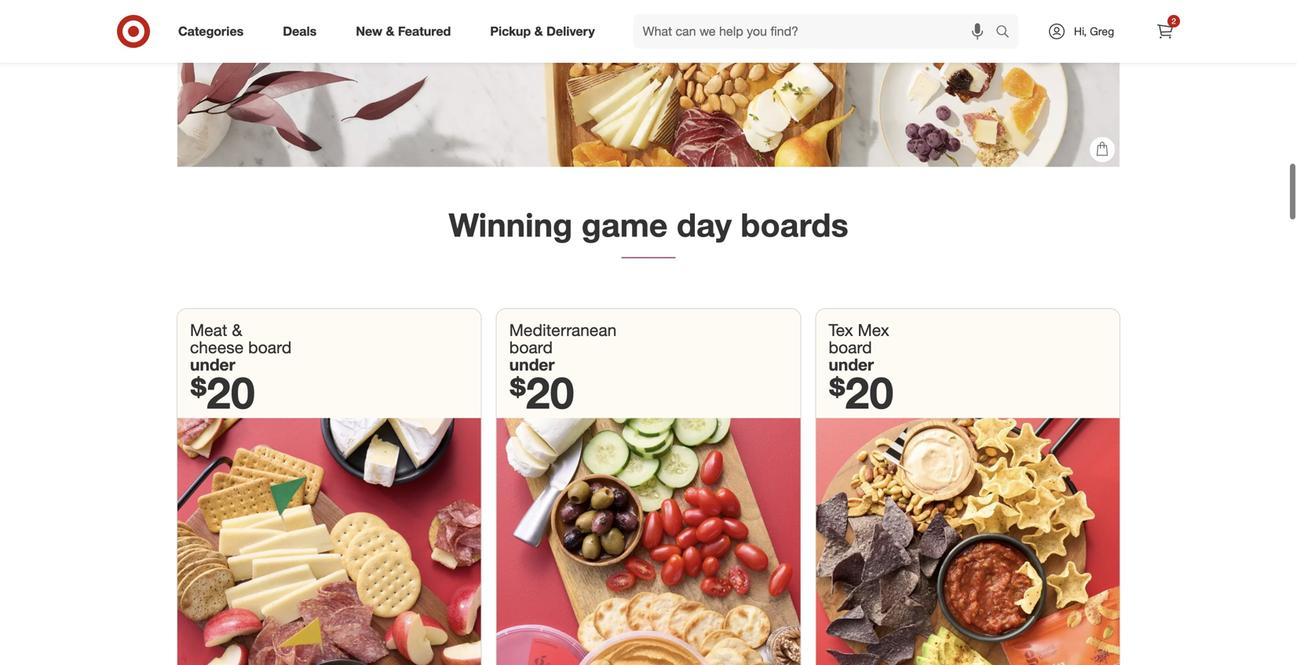 Task type: describe. For each thing, give the bounding box(es) containing it.
& for featured
[[386, 24, 395, 39]]

board inside mediterranean board under
[[510, 331, 553, 351]]

& for delivery
[[535, 24, 543, 39]]

tex
[[829, 314, 854, 334]]

board inside tex mex board under
[[829, 331, 872, 351]]

mediterranean
[[510, 314, 617, 334]]

& for cheese
[[232, 314, 242, 334]]

pickup
[[490, 24, 531, 39]]

winning game day boards ______
[[449, 199, 849, 254]]

$20 for under
[[510, 359, 575, 413]]

greg
[[1090, 24, 1115, 38]]

deals link
[[270, 14, 336, 49]]

new & featured link
[[343, 14, 471, 49]]

categories link
[[165, 14, 263, 49]]

2
[[1172, 16, 1176, 26]]

boards
[[741, 199, 849, 238]]

delivery
[[547, 24, 595, 39]]

______
[[622, 232, 676, 254]]

new & featured
[[356, 24, 451, 39]]

hi, greg
[[1074, 24, 1115, 38]]

meat
[[190, 314, 227, 334]]

under inside mediterranean board under
[[510, 348, 555, 368]]

$20 for cheese
[[190, 359, 255, 413]]

pickup & delivery link
[[477, 14, 615, 49]]

pickup & delivery
[[490, 24, 595, 39]]

cheese
[[190, 331, 244, 351]]

mex
[[858, 314, 890, 334]]



Task type: locate. For each thing, give the bounding box(es) containing it.
$20 for board
[[829, 359, 894, 413]]

2 horizontal spatial &
[[535, 24, 543, 39]]

& right pickup
[[535, 24, 543, 39]]

new
[[356, 24, 383, 39]]

1 $20 from the left
[[190, 359, 255, 413]]

1 board from the left
[[248, 331, 292, 351]]

featured
[[398, 24, 451, 39]]

& right new
[[386, 24, 395, 39]]

2 horizontal spatial $20
[[829, 359, 894, 413]]

0 horizontal spatial under
[[190, 348, 235, 368]]

1 horizontal spatial under
[[510, 348, 555, 368]]

What can we help you find? suggestions appear below search field
[[634, 14, 1000, 49]]

3 under from the left
[[829, 348, 874, 368]]

2 horizontal spatial board
[[829, 331, 872, 351]]

$20
[[190, 359, 255, 413], [510, 359, 575, 413], [829, 359, 894, 413]]

& inside "link"
[[386, 24, 395, 39]]

under down mediterranean
[[510, 348, 555, 368]]

deals
[[283, 24, 317, 39]]

2 $20 from the left
[[510, 359, 575, 413]]

categories
[[178, 24, 244, 39]]

winning
[[449, 199, 573, 238]]

tex mex board under
[[829, 314, 890, 368]]

meat & cheese board under
[[190, 314, 292, 368]]

0 horizontal spatial $20
[[190, 359, 255, 413]]

1 horizontal spatial &
[[386, 24, 395, 39]]

1 horizontal spatial board
[[510, 331, 553, 351]]

&
[[386, 24, 395, 39], [535, 24, 543, 39], [232, 314, 242, 334]]

search button
[[989, 14, 1027, 52]]

hi,
[[1074, 24, 1087, 38]]

& inside meat & cheese board under
[[232, 314, 242, 334]]

under inside tex mex board under
[[829, 348, 874, 368]]

mediterranean board under
[[510, 314, 617, 368]]

board
[[248, 331, 292, 351], [510, 331, 553, 351], [829, 331, 872, 351]]

1 horizontal spatial $20
[[510, 359, 575, 413]]

game
[[582, 199, 668, 238]]

$20 down cheese
[[190, 359, 255, 413]]

2 link
[[1148, 14, 1183, 49]]

3 board from the left
[[829, 331, 872, 351]]

under down "tex"
[[829, 348, 874, 368]]

2 board from the left
[[510, 331, 553, 351]]

0 horizontal spatial board
[[248, 331, 292, 351]]

board inside meat & cheese board under
[[248, 331, 292, 351]]

0 horizontal spatial &
[[232, 314, 242, 334]]

under inside meat & cheese board under
[[190, 348, 235, 368]]

1 under from the left
[[190, 348, 235, 368]]

& right the meat in the left of the page
[[232, 314, 242, 334]]

$20 down mediterranean
[[510, 359, 575, 413]]

2 horizontal spatial under
[[829, 348, 874, 368]]

day
[[677, 199, 732, 238]]

$20 down mex
[[829, 359, 894, 413]]

search
[[989, 25, 1027, 41]]

under
[[190, 348, 235, 368], [510, 348, 555, 368], [829, 348, 874, 368]]

under down the meat in the left of the page
[[190, 348, 235, 368]]

2 under from the left
[[510, 348, 555, 368]]

3 $20 from the left
[[829, 359, 894, 413]]



Task type: vqa. For each thing, say whether or not it's contained in the screenshot.
Furniture ( 2060 )
no



